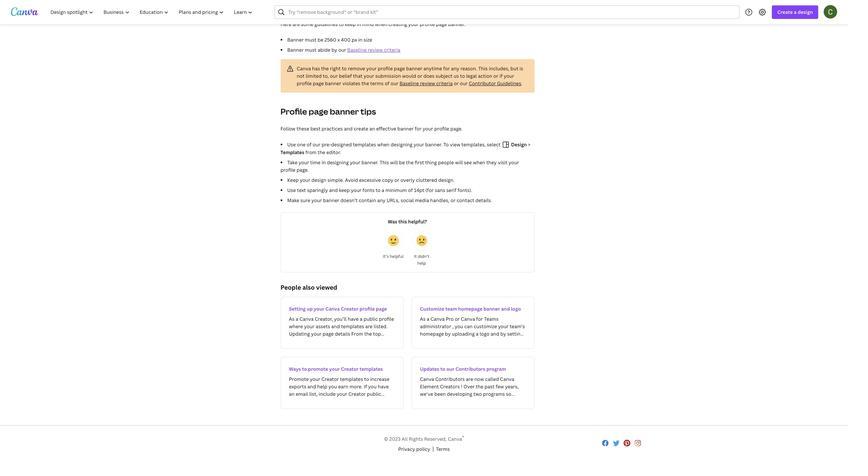 Task type: vqa. For each thing, say whether or not it's contained in the screenshot.
Team 1 icon
no



Task type: describe. For each thing, give the bounding box(es) containing it.
0 horizontal spatial a
[[382, 187, 384, 194]]

social
[[401, 197, 414, 204]]

your right "remove"
[[366, 65, 377, 72]]

0 vertical spatial in
[[357, 21, 361, 27]]

but
[[511, 65, 518, 72]]

sans
[[435, 187, 445, 194]]

people also viewed
[[281, 284, 337, 292]]

your up text
[[300, 177, 310, 184]]

designing inside take your time in designing your banner. this will be the first thing people will see when they visit your profile page.
[[327, 159, 349, 166]]

or down serif
[[451, 197, 456, 204]]

and for customize
[[501, 306, 510, 313]]

the inside take your time in designing your banner. this will be the first thing people will see when they visit your profile page.
[[406, 159, 414, 166]]

team
[[445, 306, 457, 313]]

banner right homepage
[[484, 306, 500, 313]]

violates
[[342, 80, 360, 87]]

for inside canva has the right to remove your profile page banner anytime for any reason. this includes, but is not limited to, our belief that your submission would or does subject us to legal action or if your profile page banner violates the terms of our
[[443, 65, 450, 72]]

design for a
[[798, 9, 813, 15]]

1 vertical spatial for
[[415, 126, 422, 132]]

14pt
[[414, 187, 424, 194]]

one
[[297, 142, 306, 148]]

1 will from the left
[[390, 159, 398, 166]]

tips
[[361, 106, 376, 117]]

does
[[423, 73, 435, 79]]

simple.
[[328, 177, 344, 184]]

our left contributors
[[447, 366, 454, 373]]

here are some guidelines to keep in mind when creating your profile page banner.
[[281, 21, 465, 27]]

must for abide
[[305, 47, 317, 53]]

designed
[[331, 142, 352, 148]]

your right visit
[[509, 159, 519, 166]]

0 horizontal spatial be
[[318, 37, 323, 43]]

banner for banner must abide by our baseline review criteria
[[287, 47, 304, 53]]

would
[[402, 73, 416, 79]]

to up belief
[[342, 65, 347, 72]]

to
[[443, 142, 449, 148]]

see
[[464, 159, 472, 166]]

banner up would
[[406, 65, 422, 72]]

was
[[388, 219, 397, 225]]

banner must abide by our baseline review criteria
[[287, 47, 400, 53]]

subject
[[436, 73, 453, 79]]

0 vertical spatial keep
[[345, 21, 356, 27]]

profile
[[281, 106, 307, 117]]

0 vertical spatial page.
[[450, 126, 463, 132]]

terms
[[436, 447, 450, 453]]

😔 image
[[416, 236, 427, 247]]

our down submission
[[391, 80, 399, 87]]

banner down the sparingly
[[323, 197, 339, 204]]

terms
[[370, 80, 384, 87]]

updates
[[420, 366, 439, 373]]

banner down 'to,'
[[325, 80, 341, 87]]

it's
[[383, 254, 389, 260]]

contact
[[457, 197, 474, 204]]

to right guidelines
[[339, 21, 344, 27]]

0 vertical spatial baseline
[[347, 47, 367, 53]]

avoid
[[345, 177, 358, 184]]

up
[[307, 306, 313, 313]]

create a design button
[[772, 5, 818, 19]]

updates to our contributors program
[[420, 366, 506, 373]]

your down the sparingly
[[312, 197, 322, 204]]

reason.
[[461, 65, 477, 72]]

templates,
[[462, 142, 486, 148]]

details.
[[476, 197, 492, 204]]

it
[[414, 254, 417, 260]]

overly
[[401, 177, 415, 184]]

.
[[521, 80, 523, 87]]

guidelines
[[497, 80, 521, 87]]

baseline review criteria link for banner must abide by our baseline review criteria
[[347, 47, 400, 53]]

copy
[[382, 177, 393, 184]]

submission
[[375, 73, 401, 79]]

also
[[303, 284, 315, 292]]

our up the from
[[313, 142, 321, 148]]

follow these best practices and create an effective banner for your profile page.
[[281, 126, 463, 132]]

ways to promote your creator templates
[[289, 366, 383, 373]]

creator for canva
[[341, 306, 359, 313]]

your up design > templates from the editor.
[[423, 126, 433, 132]]

visit
[[498, 159, 508, 166]]

or down us
[[454, 80, 459, 87]]

your right promote on the bottom of page
[[329, 366, 340, 373]]

create a design
[[778, 9, 813, 15]]

best
[[310, 126, 321, 132]]

setting up your canva creator profile page link
[[281, 297, 403, 349]]

to right fonts
[[376, 187, 381, 194]]

our down the right
[[330, 73, 338, 79]]

1 vertical spatial when
[[377, 142, 390, 148]]

text
[[297, 187, 306, 194]]

must for be
[[305, 37, 317, 43]]

updates to our contributors program link
[[412, 358, 534, 410]]

guidelines
[[315, 21, 338, 27]]

banner. inside take your time in designing your banner. this will be the first thing people will see when they visit your profile page.
[[362, 159, 379, 166]]

2023
[[389, 436, 401, 443]]

are
[[293, 21, 300, 27]]

keep
[[287, 177, 299, 184]]

ways
[[289, 366, 301, 373]]

reserved,
[[424, 436, 447, 443]]

banner up practices on the top left of the page
[[330, 106, 359, 117]]

2560
[[325, 37, 336, 43]]

our right by
[[338, 47, 346, 53]]

px
[[352, 37, 357, 43]]

urls,
[[387, 197, 400, 204]]

banner must be 2560 x 400 px in size
[[287, 37, 372, 43]]

abide
[[318, 47, 330, 53]]

christina overa image
[[824, 5, 837, 18]]

create
[[354, 126, 368, 132]]

an
[[369, 126, 375, 132]]

1 vertical spatial baseline
[[400, 80, 419, 87]]

sparingly
[[307, 187, 328, 194]]

viewed
[[316, 284, 337, 292]]

take
[[287, 159, 297, 166]]

size
[[364, 37, 372, 43]]

use for use text sparingly and keep your fonts to a minimum of 14pt (for sans serif fonts).
[[287, 187, 296, 194]]

ways to promote your creator templates link
[[281, 358, 403, 410]]

0 horizontal spatial any
[[377, 197, 386, 204]]

be inside take your time in designing your banner. this will be the first thing people will see when they visit your profile page.
[[399, 159, 405, 166]]

when inside take your time in designing your banner. this will be the first thing people will see when they visit your profile page.
[[473, 159, 485, 166]]

make
[[287, 197, 299, 204]]

minimum
[[386, 187, 407, 194]]

by
[[332, 47, 337, 53]]

people
[[438, 159, 454, 166]]

creating
[[389, 21, 407, 27]]

canva inside setting up your canva creator profile page link
[[326, 306, 340, 313]]

privacy policy
[[398, 447, 430, 453]]

doesn't
[[341, 197, 358, 204]]



Task type: locate. For each thing, give the bounding box(es) containing it.
sure
[[300, 197, 310, 204]]

limited
[[306, 73, 322, 79]]

contain
[[359, 197, 376, 204]]

for up 'subject'
[[443, 65, 450, 72]]

a down copy
[[382, 187, 384, 194]]

must
[[305, 37, 317, 43], [305, 47, 317, 53]]

1 vertical spatial banner
[[287, 47, 304, 53]]

canva up terms
[[448, 436, 462, 443]]

and for follow
[[344, 126, 353, 132]]

privacy policy link
[[398, 446, 430, 454]]

this up the action
[[478, 65, 488, 72]]

2 vertical spatial canva
[[448, 436, 462, 443]]

page. up view in the top right of the page
[[450, 126, 463, 132]]

0 horizontal spatial this
[[380, 159, 389, 166]]

1 horizontal spatial banner.
[[425, 142, 442, 148]]

it didn't help
[[414, 254, 429, 266]]

© 2023 all rights reserved, canva ®
[[384, 435, 464, 443]]

profile inside take your time in designing your banner. this will be the first thing people will see when they visit your profile page.
[[281, 167, 295, 173]]

1 vertical spatial templates
[[360, 366, 383, 373]]

criteria down the creating
[[384, 47, 400, 53]]

of left 14pt
[[408, 187, 413, 194]]

1 banner from the top
[[287, 37, 304, 43]]

banner for banner must be 2560 x 400 px in size
[[287, 37, 304, 43]]

2 vertical spatial of
[[408, 187, 413, 194]]

a
[[794, 9, 797, 15], [382, 187, 384, 194]]

review down size
[[368, 47, 383, 53]]

0 vertical spatial a
[[794, 9, 797, 15]]

0 horizontal spatial for
[[415, 126, 422, 132]]

pre-
[[322, 142, 331, 148]]

from
[[305, 149, 317, 156]]

action
[[478, 73, 492, 79]]

1 vertical spatial keep
[[339, 187, 350, 194]]

rights
[[409, 436, 423, 443]]

1 vertical spatial banner.
[[425, 142, 442, 148]]

to,
[[323, 73, 329, 79]]

here
[[281, 21, 291, 27]]

1 horizontal spatial criteria
[[436, 80, 453, 87]]

1 vertical spatial use
[[287, 187, 296, 194]]

help
[[417, 261, 426, 266]]

1 horizontal spatial be
[[399, 159, 405, 166]]

1 vertical spatial baseline review criteria link
[[400, 80, 453, 87]]

1 horizontal spatial a
[[794, 9, 797, 15]]

canva up not
[[297, 65, 311, 72]]

canva has the right to remove your profile page banner anytime for any reason. this includes, but is not limited to, our belief that your submission would or does subject us to legal action or if your profile page banner violates the terms of our
[[297, 65, 523, 87]]

thing
[[425, 159, 437, 166]]

use up the templates
[[287, 142, 296, 148]]

1 horizontal spatial and
[[344, 126, 353, 132]]

400
[[341, 37, 351, 43]]

baseline review criteria or our contributor guidelines .
[[400, 80, 523, 87]]

1 vertical spatial and
[[329, 187, 338, 194]]

our
[[338, 47, 346, 53], [330, 73, 338, 79], [391, 80, 399, 87], [460, 80, 468, 87], [313, 142, 321, 148], [447, 366, 454, 373]]

2 must from the top
[[305, 47, 317, 53]]

this up copy
[[380, 159, 389, 166]]

to right ways
[[302, 366, 307, 373]]

use
[[287, 142, 296, 148], [287, 187, 296, 194]]

creator for your
[[341, 366, 359, 373]]

1 vertical spatial page.
[[297, 167, 309, 173]]

design inside create a design dropdown button
[[798, 9, 813, 15]]

in right px on the left
[[358, 37, 363, 43]]

is
[[520, 65, 523, 72]]

in left mind
[[357, 21, 361, 27]]

1 horizontal spatial of
[[385, 80, 390, 87]]

terms link
[[436, 446, 450, 454]]

be down design > templates from the editor.
[[399, 159, 405, 166]]

templates
[[281, 149, 304, 156]]

first
[[415, 159, 424, 166]]

use text sparingly and keep your fonts to a minimum of 14pt (for sans serif fonts).
[[287, 187, 472, 194]]

0 horizontal spatial will
[[390, 159, 398, 166]]

0 vertical spatial any
[[451, 65, 459, 72]]

1 vertical spatial any
[[377, 197, 386, 204]]

helpful?
[[408, 219, 427, 225]]

0 vertical spatial designing
[[391, 142, 413, 148]]

profile page banner tips
[[281, 106, 376, 117]]

criteria
[[384, 47, 400, 53], [436, 80, 453, 87]]

in right the time
[[322, 159, 326, 166]]

if
[[500, 73, 503, 79]]

2 horizontal spatial of
[[408, 187, 413, 194]]

1 vertical spatial review
[[420, 80, 435, 87]]

homepage
[[458, 306, 483, 313]]

0 vertical spatial be
[[318, 37, 323, 43]]

page. down take
[[297, 167, 309, 173]]

use one of our pre-designed templates when designing your banner. to view templates, select
[[287, 142, 502, 148]]

for
[[443, 65, 450, 72], [415, 126, 422, 132]]

policy
[[416, 447, 430, 453]]

baseline down would
[[400, 80, 419, 87]]

when right see
[[473, 159, 485, 166]]

any inside canva has the right to remove your profile page banner anytime for any reason. this includes, but is not limited to, our belief that your submission would or does subject us to legal action or if your profile page banner violates the terms of our
[[451, 65, 459, 72]]

or right copy
[[395, 177, 399, 184]]

your down avoid
[[351, 187, 361, 194]]

belief
[[339, 73, 352, 79]]

serif
[[446, 187, 457, 194]]

0 vertical spatial review
[[368, 47, 383, 53]]

2 vertical spatial in
[[322, 159, 326, 166]]

banner
[[287, 37, 304, 43], [287, 47, 304, 53]]

use left text
[[287, 187, 296, 194]]

helpful
[[390, 254, 404, 260]]

0 vertical spatial canva
[[297, 65, 311, 72]]

any down use text sparingly and keep your fonts to a minimum of 14pt (for sans serif fonts).
[[377, 197, 386, 204]]

media
[[415, 197, 429, 204]]

the
[[321, 65, 329, 72], [362, 80, 369, 87], [318, 149, 325, 156], [406, 159, 414, 166]]

design > templates from the editor.
[[281, 142, 531, 156]]

our down legal
[[460, 80, 468, 87]]

top level navigation element
[[46, 5, 259, 19]]

0 vertical spatial design
[[798, 9, 813, 15]]

when right mind
[[375, 21, 387, 27]]

keep
[[345, 21, 356, 27], [339, 187, 350, 194]]

0 vertical spatial templates
[[353, 142, 376, 148]]

your up avoid
[[350, 159, 360, 166]]

handles,
[[430, 197, 450, 204]]

and left the create
[[344, 126, 353, 132]]

0 vertical spatial this
[[478, 65, 488, 72]]

and down simple.
[[329, 187, 338, 194]]

and left "logo"
[[501, 306, 510, 313]]

they
[[487, 159, 497, 166]]

must down some
[[305, 37, 317, 43]]

1 vertical spatial a
[[382, 187, 384, 194]]

page.
[[450, 126, 463, 132], [297, 167, 309, 173]]

1 horizontal spatial design
[[798, 9, 813, 15]]

customize
[[420, 306, 444, 313]]

keep up doesn't
[[339, 187, 350, 194]]

0 horizontal spatial of
[[307, 142, 312, 148]]

2 vertical spatial and
[[501, 306, 510, 313]]

of
[[385, 80, 390, 87], [307, 142, 312, 148], [408, 187, 413, 194]]

baseline review criteria link down size
[[347, 47, 400, 53]]

create
[[778, 9, 793, 15]]

all
[[402, 436, 408, 443]]

design.
[[438, 177, 455, 184]]

Try "remove background" or "brand kit" search field
[[288, 6, 735, 19]]

2 will from the left
[[455, 159, 463, 166]]

0 vertical spatial of
[[385, 80, 390, 87]]

1 horizontal spatial review
[[420, 80, 435, 87]]

1 horizontal spatial page.
[[450, 126, 463, 132]]

will left see
[[455, 159, 463, 166]]

1 vertical spatial this
[[380, 159, 389, 166]]

the down that
[[362, 80, 369, 87]]

0 vertical spatial when
[[375, 21, 387, 27]]

to right updates
[[441, 366, 445, 373]]

0 horizontal spatial baseline
[[347, 47, 367, 53]]

1 vertical spatial be
[[399, 159, 405, 166]]

1 horizontal spatial will
[[455, 159, 463, 166]]

any up us
[[451, 65, 459, 72]]

or
[[417, 73, 422, 79], [494, 73, 498, 79], [454, 80, 459, 87], [395, 177, 399, 184], [451, 197, 456, 204]]

this
[[398, 219, 407, 225]]

®
[[462, 435, 464, 441]]

1 vertical spatial canva
[[326, 306, 340, 313]]

banner right effective
[[397, 126, 414, 132]]

2 use from the top
[[287, 187, 296, 194]]

0 vertical spatial use
[[287, 142, 296, 148]]

use for use one of our pre-designed templates when designing your banner. to view templates, select
[[287, 142, 296, 148]]

review down does
[[420, 80, 435, 87]]

0 vertical spatial creator
[[341, 306, 359, 313]]

your up guidelines
[[504, 73, 514, 79]]

page. inside take your time in designing your banner. this will be the first thing people will see when they visit your profile page.
[[297, 167, 309, 173]]

your right the creating
[[408, 21, 419, 27]]

banner
[[406, 65, 422, 72], [325, 80, 341, 87], [330, 106, 359, 117], [397, 126, 414, 132], [323, 197, 339, 204], [484, 306, 500, 313]]

and
[[344, 126, 353, 132], [329, 187, 338, 194], [501, 306, 510, 313]]

x
[[338, 37, 340, 43]]

1 vertical spatial of
[[307, 142, 312, 148]]

to right us
[[460, 73, 465, 79]]

of inside canva has the right to remove your profile page banner anytime for any reason. this includes, but is not limited to, our belief that your submission would or does subject us to legal action or if your profile page banner violates the terms of our
[[385, 80, 390, 87]]

1 use from the top
[[287, 142, 296, 148]]

🙂 image
[[388, 236, 399, 247]]

effective
[[376, 126, 396, 132]]

your up the terms
[[364, 73, 374, 79]]

for up design > templates from the editor.
[[415, 126, 422, 132]]

criteria down 'subject'
[[436, 80, 453, 87]]

0 vertical spatial must
[[305, 37, 317, 43]]

1 vertical spatial criteria
[[436, 80, 453, 87]]

0 horizontal spatial design
[[311, 177, 326, 184]]

0 vertical spatial banner
[[287, 37, 304, 43]]

your right take
[[299, 159, 309, 166]]

keep your design simple. avoid excessive copy or overly cluttered design.
[[287, 177, 455, 184]]

design up the sparingly
[[311, 177, 326, 184]]

select
[[487, 142, 501, 148]]

or left does
[[417, 73, 422, 79]]

logo
[[511, 306, 521, 313]]

setting
[[289, 306, 306, 313]]

canva inside canva has the right to remove your profile page banner anytime for any reason. this includes, but is not limited to, our belief that your submission would or does subject us to legal action or if your profile page banner violates the terms of our
[[297, 65, 311, 72]]

designing
[[391, 142, 413, 148], [327, 159, 349, 166]]

when down effective
[[377, 142, 390, 148]]

0 horizontal spatial canva
[[297, 65, 311, 72]]

0 horizontal spatial review
[[368, 47, 383, 53]]

1 horizontal spatial baseline
[[400, 80, 419, 87]]

the inside design > templates from the editor.
[[318, 149, 325, 156]]

canva inside © 2023 all rights reserved, canva ®
[[448, 436, 462, 443]]

1 vertical spatial design
[[311, 177, 326, 184]]

page
[[436, 21, 447, 27], [394, 65, 405, 72], [313, 80, 324, 87], [309, 106, 328, 117], [376, 306, 387, 313]]

1 horizontal spatial for
[[443, 65, 450, 72]]

remove
[[348, 65, 365, 72]]

2 vertical spatial when
[[473, 159, 485, 166]]

baseline review criteria link down does
[[400, 80, 453, 87]]

designing up take your time in designing your banner. this will be the first thing people will see when they visit your profile page.
[[391, 142, 413, 148]]

2 horizontal spatial and
[[501, 306, 510, 313]]

of down submission
[[385, 80, 390, 87]]

be left 2560
[[318, 37, 323, 43]]

privacy
[[398, 447, 415, 453]]

1 horizontal spatial designing
[[391, 142, 413, 148]]

2 vertical spatial banner.
[[362, 159, 379, 166]]

the left first
[[406, 159, 414, 166]]

0 vertical spatial criteria
[[384, 47, 400, 53]]

was this helpful?
[[388, 219, 427, 225]]

the up 'to,'
[[321, 65, 329, 72]]

0 horizontal spatial criteria
[[384, 47, 400, 53]]

0 vertical spatial banner.
[[448, 21, 465, 27]]

1 vertical spatial designing
[[327, 159, 349, 166]]

0 horizontal spatial page.
[[297, 167, 309, 173]]

cluttered
[[416, 177, 437, 184]]

this inside canva has the right to remove your profile page banner anytime for any reason. this includes, but is not limited to, our belief that your submission would or does subject us to legal action or if your profile page banner violates the terms of our
[[478, 65, 488, 72]]

1 must from the top
[[305, 37, 317, 43]]

1 vertical spatial must
[[305, 47, 317, 53]]

2 horizontal spatial banner.
[[448, 21, 465, 27]]

a right 'create'
[[794, 9, 797, 15]]

in inside take your time in designing your banner. this will be the first thing people will see when they visit your profile page.
[[322, 159, 326, 166]]

keep up px on the left
[[345, 21, 356, 27]]

the down pre-
[[318, 149, 325, 156]]

fonts).
[[458, 187, 472, 194]]

1 horizontal spatial this
[[478, 65, 488, 72]]

be
[[318, 37, 323, 43], [399, 159, 405, 166]]

baseline review criteria link for or our
[[400, 80, 453, 87]]

of right one
[[307, 142, 312, 148]]

profile
[[420, 21, 435, 27], [378, 65, 393, 72], [297, 80, 312, 87], [434, 126, 449, 132], [281, 167, 295, 173], [360, 306, 375, 313]]

0 vertical spatial baseline review criteria link
[[347, 47, 400, 53]]

editor.
[[326, 149, 341, 156]]

design
[[511, 142, 527, 148]]

1 vertical spatial creator
[[341, 366, 359, 373]]

or left if
[[494, 73, 498, 79]]

1 horizontal spatial canva
[[326, 306, 340, 313]]

0 horizontal spatial designing
[[327, 159, 349, 166]]

canva down the viewed
[[326, 306, 340, 313]]

2 banner from the top
[[287, 47, 304, 53]]

your right up
[[314, 306, 324, 313]]

designing down editor.
[[327, 159, 349, 166]]

must left abide
[[305, 47, 317, 53]]

customize team homepage banner and logo
[[420, 306, 521, 313]]

setting up your canva creator profile page
[[289, 306, 387, 313]]

1 horizontal spatial any
[[451, 65, 459, 72]]

baseline down px on the left
[[347, 47, 367, 53]]

will down use one of our pre-designed templates when designing your banner. to view templates, select
[[390, 159, 398, 166]]

0 horizontal spatial banner.
[[362, 159, 379, 166]]

design for your
[[311, 177, 326, 184]]

2 horizontal spatial canva
[[448, 436, 462, 443]]

practices
[[322, 126, 343, 132]]

0 vertical spatial for
[[443, 65, 450, 72]]

1 vertical spatial in
[[358, 37, 363, 43]]

that
[[353, 73, 363, 79]]

0 horizontal spatial and
[[329, 187, 338, 194]]

design right 'create'
[[798, 9, 813, 15]]

a inside dropdown button
[[794, 9, 797, 15]]

this inside take your time in designing your banner. this will be the first thing people will see when they visit your profile page.
[[380, 159, 389, 166]]

customize team homepage banner and logo link
[[412, 297, 534, 349]]

your up first
[[414, 142, 424, 148]]

0 vertical spatial and
[[344, 126, 353, 132]]



